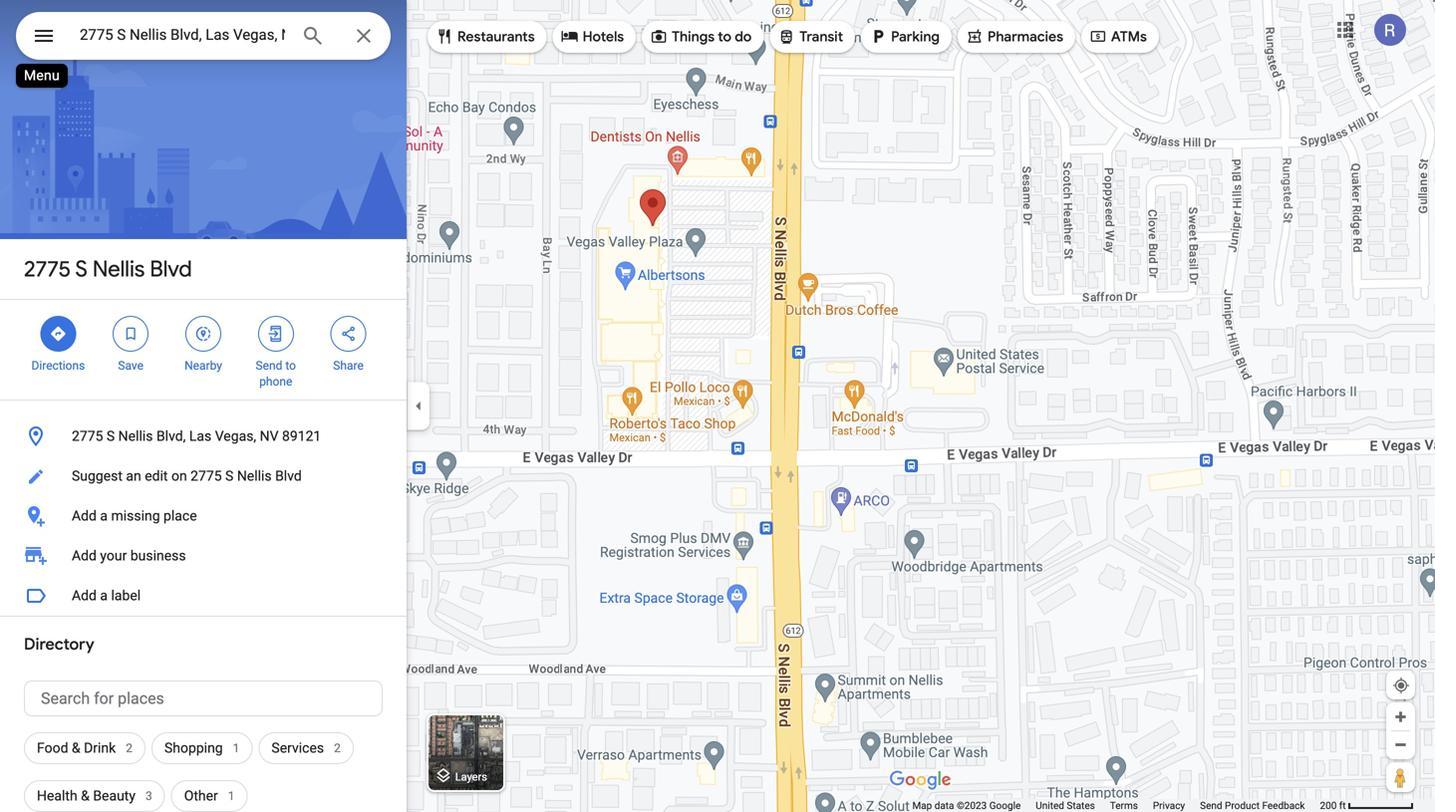 Task type: describe. For each thing, give the bounding box(es) containing it.
add a missing place button
[[0, 496, 407, 536]]

suggest an edit on 2775 s nellis blvd
[[72, 468, 302, 484]]

save
[[118, 359, 144, 373]]

restaurants
[[457, 28, 535, 46]]

send product feedback button
[[1200, 799, 1305, 812]]

directions
[[31, 359, 85, 373]]

200 ft
[[1320, 800, 1346, 812]]

google account: ruby anderson  
(rubyanndersson@gmail.com) image
[[1374, 14, 1406, 46]]

 things to do
[[650, 25, 752, 47]]

layers
[[455, 771, 487, 783]]

services
[[271, 740, 324, 756]]

collapse side panel image
[[408, 395, 430, 417]]

 restaurants
[[436, 25, 535, 47]]

nellis for blvd,
[[118, 428, 153, 445]]

200
[[1320, 800, 1337, 812]]

send to phone
[[256, 359, 296, 389]]


[[267, 323, 285, 345]]

200 ft button
[[1320, 800, 1414, 812]]

2775 s nellis blvd
[[24, 255, 192, 283]]


[[561, 25, 579, 47]]


[[122, 323, 140, 345]]

hotels
[[583, 28, 624, 46]]

footer inside google maps element
[[912, 799, 1320, 812]]

parking
[[891, 28, 940, 46]]

united states button
[[1036, 799, 1095, 812]]


[[778, 25, 796, 47]]

none text field inside 2775 s nellis blvd main content
[[24, 681, 383, 717]]

drink
[[84, 740, 116, 756]]

atms
[[1111, 28, 1147, 46]]

add a label button
[[0, 576, 407, 616]]

89121
[[282, 428, 321, 445]]

vegas,
[[215, 428, 256, 445]]

3
[[146, 789, 152, 803]]

show street view coverage image
[[1386, 762, 1415, 792]]


[[436, 25, 453, 47]]

privacy button
[[1153, 799, 1185, 812]]

beauty
[[93, 788, 136, 804]]

transit
[[800, 28, 843, 46]]

google
[[989, 800, 1021, 812]]

shopping 1
[[164, 740, 240, 756]]

an
[[126, 468, 141, 484]]

 search field
[[16, 12, 391, 64]]

2775 s nellis blvd main content
[[0, 0, 407, 812]]

things
[[672, 28, 715, 46]]

united states
[[1036, 800, 1095, 812]]

to inside send to phone
[[285, 359, 296, 373]]

las
[[189, 428, 212, 445]]

food & drink 2
[[37, 740, 133, 756]]

2775 s nellis blvd, las vegas, nv 89121
[[72, 428, 321, 445]]


[[49, 323, 67, 345]]

2 inside services 2
[[334, 742, 341, 755]]

map
[[912, 800, 932, 812]]

 button
[[16, 12, 72, 64]]

blvd inside the suggest an edit on 2775 s nellis blvd button
[[275, 468, 302, 484]]


[[650, 25, 668, 47]]

google maps element
[[0, 0, 1435, 812]]

other 1
[[184, 788, 235, 804]]

s for 2775 s nellis blvd, las vegas, nv 89121
[[107, 428, 115, 445]]

zoom out image
[[1393, 738, 1408, 752]]

add your business
[[72, 548, 186, 564]]

nellis for blvd
[[93, 255, 145, 283]]

add for add your business
[[72, 548, 97, 564]]

edit
[[145, 468, 168, 484]]

states
[[1067, 800, 1095, 812]]

blvd,
[[156, 428, 186, 445]]

data
[[935, 800, 954, 812]]

business
[[130, 548, 186, 564]]

a for label
[[100, 588, 108, 604]]

food
[[37, 740, 68, 756]]

terms
[[1110, 800, 1138, 812]]

1 for shopping
[[233, 742, 240, 755]]

0 vertical spatial blvd
[[150, 255, 192, 283]]

add for add a label
[[72, 588, 97, 604]]

show your location image
[[1392, 677, 1410, 695]]

nellis inside button
[[237, 468, 272, 484]]



Task type: locate. For each thing, give the bounding box(es) containing it.
1 vertical spatial blvd
[[275, 468, 302, 484]]

0 vertical spatial send
[[256, 359, 282, 373]]

a
[[100, 508, 108, 524], [100, 588, 108, 604]]

send inside send to phone
[[256, 359, 282, 373]]

1 2 from the left
[[126, 742, 133, 755]]

blvd up actions for 2775 s nellis blvd region
[[150, 255, 192, 283]]

terms button
[[1110, 799, 1138, 812]]

2 inside food & drink 2
[[126, 742, 133, 755]]

united
[[1036, 800, 1064, 812]]

0 horizontal spatial to
[[285, 359, 296, 373]]

©2023
[[957, 800, 987, 812]]

services 2
[[271, 740, 341, 756]]

directory
[[24, 634, 94, 655]]

health & beauty 3
[[37, 788, 152, 804]]

s up 'directions'
[[75, 255, 88, 283]]

add down suggest
[[72, 508, 97, 524]]

 transit
[[778, 25, 843, 47]]

health
[[37, 788, 77, 804]]

a inside button
[[100, 588, 108, 604]]

1 horizontal spatial blvd
[[275, 468, 302, 484]]

add left your
[[72, 548, 97, 564]]

to inside  things to do
[[718, 28, 732, 46]]

 parking
[[869, 25, 940, 47]]

0 vertical spatial 2775
[[24, 255, 71, 283]]

& right food
[[72, 740, 80, 756]]

2775 inside button
[[190, 468, 222, 484]]

0 horizontal spatial s
[[75, 255, 88, 283]]

1 vertical spatial nellis
[[118, 428, 153, 445]]

s down vegas, on the left bottom of the page
[[225, 468, 234, 484]]

your
[[100, 548, 127, 564]]

a left label
[[100, 588, 108, 604]]


[[339, 323, 357, 345]]

0 vertical spatial s
[[75, 255, 88, 283]]

footer containing map data ©2023 google
[[912, 799, 1320, 812]]

shopping
[[164, 740, 223, 756]]

1 horizontal spatial s
[[107, 428, 115, 445]]

1 horizontal spatial &
[[81, 788, 90, 804]]

place
[[163, 508, 197, 524]]

1 vertical spatial 1
[[228, 789, 235, 803]]

1
[[233, 742, 240, 755], [228, 789, 235, 803]]

on
[[171, 468, 187, 484]]

 hotels
[[561, 25, 624, 47]]

nearby
[[184, 359, 222, 373]]

2775 right on
[[190, 468, 222, 484]]

send
[[256, 359, 282, 373], [1200, 800, 1222, 812]]

a for missing
[[100, 508, 108, 524]]

send for send product feedback
[[1200, 800, 1222, 812]]

 atms
[[1089, 25, 1147, 47]]

2 2 from the left
[[334, 742, 341, 755]]

None field
[[80, 23, 285, 47]]


[[966, 25, 984, 47]]

other
[[184, 788, 218, 804]]

footer
[[912, 799, 1320, 812]]

1 right 'shopping' on the left of the page
[[233, 742, 240, 755]]

1 horizontal spatial 2775
[[72, 428, 103, 445]]

missing
[[111, 508, 160, 524]]

actions for 2775 s nellis blvd region
[[0, 300, 407, 400]]

label
[[111, 588, 141, 604]]

to up 'phone' on the left top of the page
[[285, 359, 296, 373]]

do
[[735, 28, 752, 46]]

&
[[72, 740, 80, 756], [81, 788, 90, 804]]

2775
[[24, 255, 71, 283], [72, 428, 103, 445], [190, 468, 222, 484]]

s for 2775 s nellis blvd
[[75, 255, 88, 283]]

3 add from the top
[[72, 588, 97, 604]]

2 right services in the bottom left of the page
[[334, 742, 341, 755]]

2775 for 2775 s nellis blvd
[[24, 255, 71, 283]]

0 horizontal spatial 2775
[[24, 255, 71, 283]]

send product feedback
[[1200, 800, 1305, 812]]

1 vertical spatial 2775
[[72, 428, 103, 445]]

2 vertical spatial add
[[72, 588, 97, 604]]

1 vertical spatial to
[[285, 359, 296, 373]]

add a label
[[72, 588, 141, 604]]

send left product at the right of page
[[1200, 800, 1222, 812]]

0 vertical spatial 1
[[233, 742, 240, 755]]

nellis up 
[[93, 255, 145, 283]]

s up suggest
[[107, 428, 115, 445]]

add
[[72, 508, 97, 524], [72, 548, 97, 564], [72, 588, 97, 604]]

blvd down 89121
[[275, 468, 302, 484]]

2775 inside 'button'
[[72, 428, 103, 445]]

add for add a missing place
[[72, 508, 97, 524]]

ft
[[1339, 800, 1346, 812]]

0 vertical spatial nellis
[[93, 255, 145, 283]]

product
[[1225, 800, 1260, 812]]

add inside button
[[72, 508, 97, 524]]

feedback
[[1262, 800, 1305, 812]]

privacy
[[1153, 800, 1185, 812]]

1 vertical spatial a
[[100, 588, 108, 604]]

0 horizontal spatial 2
[[126, 742, 133, 755]]

0 vertical spatial add
[[72, 508, 97, 524]]

1 inside 'other 1'
[[228, 789, 235, 803]]

none field inside 2775 s nellis blvd, las vegas, nv 89121 field
[[80, 23, 285, 47]]

2 right 'drink'
[[126, 742, 133, 755]]


[[194, 323, 212, 345]]

1 inside shopping 1
[[233, 742, 240, 755]]

add inside button
[[72, 588, 97, 604]]

0 vertical spatial a
[[100, 508, 108, 524]]

send up 'phone' on the left top of the page
[[256, 359, 282, 373]]

suggest
[[72, 468, 123, 484]]

2775 up 
[[24, 255, 71, 283]]

s inside button
[[225, 468, 234, 484]]

 pharmacies
[[966, 25, 1063, 47]]

2775 s nellis blvd, las vegas, nv 89121 button
[[0, 417, 407, 456]]

to left do
[[718, 28, 732, 46]]

to
[[718, 28, 732, 46], [285, 359, 296, 373]]

share
[[333, 359, 364, 373]]

1 vertical spatial add
[[72, 548, 97, 564]]

nv
[[260, 428, 279, 445]]

nellis
[[93, 255, 145, 283], [118, 428, 153, 445], [237, 468, 272, 484]]

2 add from the top
[[72, 548, 97, 564]]

2 a from the top
[[100, 588, 108, 604]]

add left label
[[72, 588, 97, 604]]

1 a from the top
[[100, 508, 108, 524]]

& right health
[[81, 788, 90, 804]]

2 vertical spatial nellis
[[237, 468, 272, 484]]

& for drink
[[72, 740, 80, 756]]

2
[[126, 742, 133, 755], [334, 742, 341, 755]]

2775 up suggest
[[72, 428, 103, 445]]

s
[[75, 255, 88, 283], [107, 428, 115, 445], [225, 468, 234, 484]]

nellis left blvd,
[[118, 428, 153, 445]]

1 for other
[[228, 789, 235, 803]]

a inside button
[[100, 508, 108, 524]]

0 horizontal spatial &
[[72, 740, 80, 756]]

1 horizontal spatial 2
[[334, 742, 341, 755]]

None text field
[[24, 681, 383, 717]]

& for beauty
[[81, 788, 90, 804]]


[[869, 25, 887, 47]]

0 vertical spatial &
[[72, 740, 80, 756]]


[[1089, 25, 1107, 47]]

phone
[[259, 375, 292, 389]]

pharmacies
[[988, 28, 1063, 46]]

a left missing at the bottom of page
[[100, 508, 108, 524]]

0 horizontal spatial send
[[256, 359, 282, 373]]

send inside 'button'
[[1200, 800, 1222, 812]]

1 horizontal spatial to
[[718, 28, 732, 46]]

suggest an edit on 2775 s nellis blvd button
[[0, 456, 407, 496]]

2 vertical spatial 2775
[[190, 468, 222, 484]]

2 vertical spatial s
[[225, 468, 234, 484]]

1 right other
[[228, 789, 235, 803]]

2 horizontal spatial 2775
[[190, 468, 222, 484]]

add a missing place
[[72, 508, 197, 524]]

nellis inside 'button'
[[118, 428, 153, 445]]

add your business link
[[0, 536, 407, 576]]

map data ©2023 google
[[912, 800, 1021, 812]]

1 add from the top
[[72, 508, 97, 524]]

blvd
[[150, 255, 192, 283], [275, 468, 302, 484]]

2775 S Nellis Blvd, Las Vegas, NV 89121 field
[[16, 12, 391, 60]]

s inside 'button'
[[107, 428, 115, 445]]

2775 for 2775 s nellis blvd, las vegas, nv 89121
[[72, 428, 103, 445]]

0 horizontal spatial blvd
[[150, 255, 192, 283]]

2 horizontal spatial s
[[225, 468, 234, 484]]

1 vertical spatial &
[[81, 788, 90, 804]]

1 vertical spatial s
[[107, 428, 115, 445]]

nellis down nv
[[237, 468, 272, 484]]

1 horizontal spatial send
[[1200, 800, 1222, 812]]

send for send to phone
[[256, 359, 282, 373]]


[[32, 21, 56, 50]]

zoom in image
[[1393, 710, 1408, 725]]

1 vertical spatial send
[[1200, 800, 1222, 812]]

0 vertical spatial to
[[718, 28, 732, 46]]



Task type: vqa. For each thing, say whether or not it's contained in the screenshot.
10910 related to 10910 Little Patuxent Pkwy #103r
no



